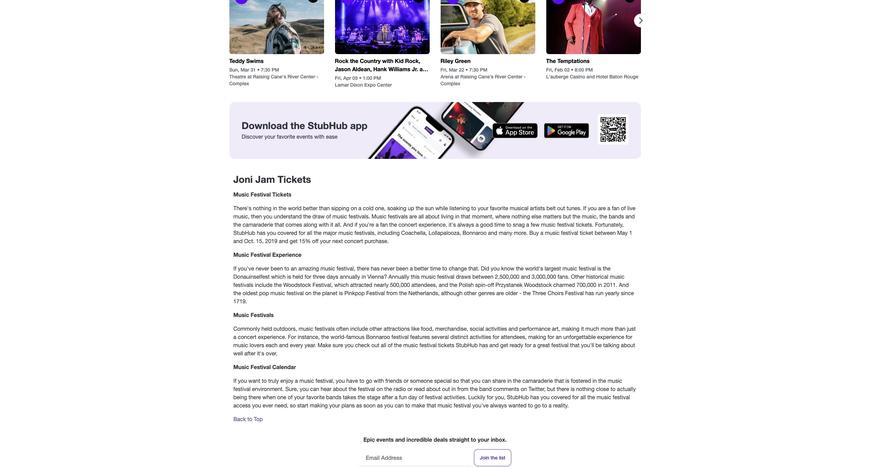 Task type: locate. For each thing, give the bounding box(es) containing it.
on inside "if you've never been to an amazing music festival, there has never been a better time to change that. did you know the world's largest music festival is the donauinselfest which is held for three days annually in vienna? annually this music festival draws between 2,500,000 and 3,000,000 fans. other historical music festivals include the woodstock festival, which attracted nearly 500,000 attendees, and the polish spin-off przystanek woodstock charmed 700,000 in 2011. and the oldest pop music festival on the planet is pinkpop festival from the netherlands, although other genres are older - the three choirs festival has run yearly since 1719."
[[305, 291, 312, 297]]

merchandise,
[[435, 326, 468, 332]]

0 horizontal spatial attendees,
[[412, 282, 437, 289]]

1 music, from the left
[[233, 214, 250, 220]]

riley
[[441, 58, 453, 64]]

1 vertical spatial out
[[372, 343, 379, 349]]

0 horizontal spatial so
[[290, 403, 296, 409]]

an down art,
[[556, 335, 562, 341]]

river inside "teddy swims sun, mar 31 • 7:30 pm theatre at raising cane's river center - complex"
[[288, 74, 299, 80]]

pm inside the temptations fri, feb 02 • 8:00 pm l'auberge casino and hotel baton rouge
[[586, 67, 593, 73]]

expo
[[364, 82, 376, 88]]

0 horizontal spatial it's
[[257, 351, 264, 357]]

river for riley green
[[495, 74, 506, 80]]

world
[[288, 206, 302, 212]]

and right '2019'
[[279, 238, 288, 245]]

is down "experience"
[[287, 274, 291, 280]]

1 horizontal spatial but
[[563, 214, 571, 220]]

join the list button
[[474, 450, 511, 467]]

cane's inside riley green fri, mar 22 • 7:30 pm arena at raising cane's river center - complex
[[478, 74, 494, 80]]

understand
[[274, 214, 302, 220]]

instance,
[[298, 335, 320, 341]]

so
[[453, 378, 459, 385], [290, 403, 296, 409]]

2 horizontal spatial nothing
[[576, 387, 595, 393]]

held inside "if you've never been to an amazing music festival, there has never been a better time to change that. did you know the world's largest music festival is the donauinselfest which is held for three days annually in vienna? annually this music festival draws between 2,500,000 and 3,000,000 fans. other historical music festivals include the woodstock festival, which attracted nearly 500,000 attendees, and the polish spin-off przystanek woodstock charmed 700,000 in 2011. and the oldest pop music festival on the planet is pinkpop festival from the netherlands, although other genres are older - the three choirs festival has run yearly since 1719."
[[293, 274, 303, 280]]

attendees, up netherlands,
[[412, 282, 437, 289]]

fan left live
[[612, 206, 620, 212]]

can
[[482, 378, 491, 385], [310, 387, 319, 393], [395, 403, 404, 409]]

1 vertical spatial bands
[[326, 395, 342, 401]]

and
[[420, 66, 430, 72], [587, 74, 595, 80], [626, 214, 635, 220], [488, 230, 498, 236], [233, 238, 243, 245], [279, 238, 288, 245], [521, 274, 530, 280], [439, 282, 448, 289], [509, 326, 518, 332], [279, 343, 288, 349], [490, 343, 499, 349], [395, 437, 405, 444]]

better inside "if you've never been to an amazing music festival, there has never been a better time to change that. did you know the world's largest music festival is the donauinselfest which is held for three days annually in vienna? annually this music festival draws between 2,500,000 and 3,000,000 fans. other historical music festivals include the woodstock festival, which attracted nearly 500,000 attendees, and the polish spin-off przystanek woodstock charmed 700,000 in 2011. and the oldest pop music festival on the planet is pinkpop festival from the netherlands, although other genres are older - the three choirs festival has run yearly since 1719."
[[414, 266, 429, 272]]

1 raising from the left
[[253, 74, 270, 80]]

0 vertical spatial better
[[303, 206, 318, 212]]

1 vertical spatial it
[[581, 326, 584, 332]]

art,
[[552, 326, 560, 332]]

bands inside there's nothing in the world better than sipping on a cold one, soaking up the sun while listening to your favorite musical artists belt out tunes. if you are a fan of live music, then you understand the draw of music festivals. music festivals are all about living in that moment, where nothing else matters but the music, the bands and the camaraderie that comes along with it all. and if you're a fan the concert experience, it's always a good time to snag a few music festival tickets. fortunately, stubhub has you covered for all the major music festivals, including coachella, lollapalooza, bonnaroo and many more. buy a music festival ticket between may 1 and oct. 15, 2019 and get 15% off your next concert purchase.
[[609, 214, 624, 220]]

with inside if you want to truly enjoy a music festival, you have to go with friends or someone special so that you can share in the camaraderie that is fostered in the music festival environment. sure, you can hear about the festival on the radio or read about out in from the band comments on twitter, but there is nothing close to actually being there when one of your favorite bands takes the stage after a fun day of festival activities. luckily for you, stubhub has you covered for all the music festival access you ever need, so start making your plans as soon as you can to make that music festival you've always wanted to go to a reality.
[[374, 378, 384, 385]]

camaraderie
[[243, 222, 273, 228], [523, 378, 553, 385]]

1 vertical spatial covered
[[551, 395, 571, 401]]

and inside there's nothing in the world better than sipping on a cold one, soaking up the sun while listening to your favorite musical artists belt out tunes. if you are a fan of live music, then you understand the draw of music festivals. music festivals are all about living in that moment, where nothing else matters but the music, the bands and the camaraderie that comes along with it all. and if you're a fan the concert experience, it's always a good time to snag a few music festival tickets. fortunately, stubhub has you covered for all the major music festivals, including coachella, lollapalooza, bonnaroo and many more. buy a music festival ticket between may 1 and oct. 15, 2019 and get 15% off your next concert purchase.
[[343, 222, 353, 228]]

choirs
[[548, 291, 564, 297]]

on
[[351, 206, 357, 212], [305, 291, 312, 297], [377, 387, 383, 393], [521, 387, 527, 393]]

theatre
[[229, 74, 246, 80]]

famous
[[346, 335, 365, 341]]

stubhub inside there's nothing in the world better than sipping on a cold one, soaking up the sun while listening to your favorite musical artists belt out tunes. if you are a fan of live music, then you understand the draw of music festivals. music festivals are all about living in that moment, where nothing else matters but the music, the bands and the camaraderie that comes along with it all. and if you're a fan the concert experience, it's always a good time to snag a few music festival tickets. fortunately, stubhub has you covered for all the major music festivals, including coachella, lollapalooza, bonnaroo and many more. buy a music festival ticket between may 1 and oct. 15, 2019 and get 15% off your next concert purchase.
[[233, 230, 255, 236]]

1 vertical spatial if
[[233, 266, 237, 272]]

fortunately,
[[595, 222, 624, 228]]

experience,
[[419, 222, 447, 228]]

luckily
[[468, 395, 486, 401]]

of inside commonly held outdoors, music festivals often include other attractions like food, merchandise, social activities and performance art, making it much more than just a concert experience. for instance, the world-famous bonnaroo festival features several distinct activities for attendees, making for an unforgettable experience for music lovers each and every year. make sure you check out all of the music festival tickets stubhub has and get ready for a great festival that you'll be talking about well after it's over.
[[388, 343, 393, 349]]

with down draw
[[319, 222, 329, 228]]

pm for riley green
[[480, 67, 488, 73]]

complex down theatre
[[229, 81, 249, 86]]

as left soon
[[356, 403, 362, 409]]

camaraderie inside there's nothing in the world better than sipping on a cold one, soaking up the sun while listening to your favorite musical artists belt out tunes. if you are a fan of live music, then you understand the draw of music festivals. music festivals are all about living in that moment, where nothing else matters but the music, the bands and the camaraderie that comes along with it all. and if you're a fan the concert experience, it's always a good time to snag a few music festival tickets. fortunately, stubhub has you covered for all the major music festivals, including coachella, lollapalooza, bonnaroo and many more. buy a music festival ticket between may 1 and oct. 15, 2019 and get 15% off your next concert purchase.
[[243, 222, 273, 228]]

tickets down joni jam tickets
[[272, 191, 292, 198]]

• inside "teddy swims sun, mar 31 • 7:30 pm theatre at raising cane's river center - complex"
[[257, 67, 260, 73]]

better
[[303, 206, 318, 212], [414, 266, 429, 272]]

tickets
[[438, 343, 455, 349]]

to down "experience"
[[285, 266, 289, 272]]

• right 31
[[257, 67, 260, 73]]

1 horizontal spatial are
[[497, 291, 504, 297]]

are inside "if you've never been to an amazing music festival, there has never been a better time to change that. did you know the world's largest music festival is the donauinselfest which is held for three days annually in vienna? annually this music festival draws between 2,500,000 and 3,000,000 fans. other historical music festivals include the woodstock festival, which attracted nearly 500,000 attendees, and the polish spin-off przystanek woodstock charmed 700,000 in 2011. and the oldest pop music festival on the planet is pinkpop festival from the netherlands, although other genres are older - the three choirs festival has run yearly since 1719."
[[497, 291, 504, 297]]

0 horizontal spatial other
[[370, 326, 382, 332]]

about inside commonly held outdoors, music festivals often include other attractions like food, merchandise, social activities and performance art, making it much more than just a concert experience. for instance, the world-famous bonnaroo festival features several distinct activities for attendees, making for an unforgettable experience for music lovers each and every year. make sure you check out all of the music festival tickets stubhub has and get ready for a great festival that you'll be talking about well after it's over.
[[621, 343, 635, 349]]

stubhub inside commonly held outdoors, music festivals often include other attractions like food, merchandise, social activities and performance art, making it much more than just a concert experience. for instance, the world-famous bonnaroo festival features several distinct activities for attendees, making for an unforgettable experience for music lovers each and every year. make sure you check out all of the music festival tickets stubhub has and get ready for a great festival that you'll be talking about well after it's over.
[[456, 343, 478, 349]]

0 vertical spatial off
[[312, 238, 319, 245]]

1 horizontal spatial held
[[293, 274, 303, 280]]

baton
[[610, 74, 623, 80]]

with inside rock the country with kid rock, jason aldean, hank williams jr. and more - 2 day pass (april 5-6)
[[382, 58, 393, 64]]

festival down matters
[[557, 222, 575, 228]]

0 horizontal spatial include
[[255, 282, 273, 289]]

ease
[[326, 134, 338, 140]]

if inside there's nothing in the world better than sipping on a cold one, soaking up the sun while listening to your favorite musical artists belt out tunes. if you are a fan of live music, then you understand the draw of music festivals. music festivals are all about living in that moment, where nothing else matters but the music, the bands and the camaraderie that comes along with it all. and if you're a fan the concert experience, it's always a good time to snag a few music festival tickets. fortunately, stubhub has you covered for all the major music festivals, including coachella, lollapalooza, bonnaroo and many more. buy a music festival ticket between may 1 and oct. 15, 2019 and get 15% off your next concert purchase.
[[583, 206, 587, 212]]

making down performance at right
[[528, 335, 546, 341]]

1 horizontal spatial attendees,
[[501, 335, 527, 341]]

moment,
[[472, 214, 494, 220]]

special
[[434, 378, 452, 385]]

get inside there's nothing in the world better than sipping on a cold one, soaking up the sun while listening to your favorite musical artists belt out tunes. if you are a fan of live music, then you understand the draw of music festivals. music festivals are all about living in that moment, where nothing else matters but the music, the bands and the camaraderie that comes along with it all. and if you're a fan the concert experience, it's always a good time to snag a few music festival tickets. fortunately, stubhub has you covered for all the major music festivals, including coachella, lollapalooza, bonnaroo and many more. buy a music festival ticket between may 1 and oct. 15, 2019 and get 15% off your next concert purchase.
[[290, 238, 298, 245]]

on left planet
[[305, 291, 312, 297]]

it's
[[449, 222, 456, 228], [257, 351, 264, 357]]

you've down luckily
[[473, 403, 489, 409]]

1 vertical spatial more
[[601, 326, 613, 332]]

0 vertical spatial fan
[[612, 206, 620, 212]]

festivals
[[251, 312, 274, 319]]

2 vertical spatial making
[[310, 403, 328, 409]]

2 horizontal spatial there
[[557, 387, 569, 393]]

music up "there's"
[[233, 191, 249, 198]]

which down "experience"
[[271, 274, 286, 280]]

to
[[472, 206, 476, 212], [507, 222, 512, 228], [285, 266, 289, 272], [443, 266, 447, 272], [262, 378, 267, 385], [360, 378, 365, 385], [611, 387, 616, 393], [405, 403, 410, 409], [528, 403, 533, 409], [542, 403, 547, 409], [248, 417, 252, 423], [471, 437, 476, 444]]

which down "annually"
[[334, 282, 349, 289]]

an inside "if you've never been to an amazing music festival, there has never been a better time to change that. did you know the world's largest music festival is the donauinselfest which is held for three days annually in vienna? annually this music festival draws between 2,500,000 and 3,000,000 fans. other historical music festivals include the woodstock festival, which attracted nearly 500,000 attendees, and the polish spin-off przystanek woodstock charmed 700,000 in 2011. and the oldest pop music festival on the planet is pinkpop festival from the netherlands, although other genres are older - the three choirs festival has run yearly since 1719."
[[291, 266, 297, 272]]

festival, inside if you want to truly enjoy a music festival, you have to go with friends or someone special so that you can share in the camaraderie that is fostered in the music festival environment. sure, you can hear about the festival on the radio or read about out in from the band comments on twitter, but there is nothing close to actually being there when one of your favorite bands takes the stage after a fun day of festival activities. luckily for you, stubhub has you covered for all the music festival access you ever need, so start making your plans as soon as you can to make that music festival you've always wanted to go to a reality.
[[316, 378, 334, 385]]

after inside if you want to truly enjoy a music festival, you have to go with friends or someone special so that you can share in the camaraderie that is fostered in the music festival environment. sure, you can hear about the festival on the radio or read about out in from the band comments on twitter, but there is nothing close to actually being there when one of your favorite bands takes the stage after a fun day of festival activities. luckily for you, stubhub has you covered for all the music festival access you ever need, so start making your plans as soon as you can to make that music festival you've always wanted to go to a reality.
[[382, 395, 393, 401]]

0 vertical spatial tickets
[[278, 174, 311, 185]]

1 7:30 from the left
[[261, 67, 270, 73]]

with up hank
[[382, 58, 393, 64]]

friends
[[386, 378, 402, 385]]

0 horizontal spatial but
[[547, 387, 555, 393]]

music for music festival tickets
[[233, 191, 249, 198]]

download
[[242, 120, 288, 131]]

camaraderie up twitter,
[[523, 378, 553, 385]]

2 vertical spatial if
[[233, 378, 237, 385]]

2 mar from the left
[[449, 67, 458, 73]]

1 mar from the left
[[241, 67, 249, 73]]

covered
[[278, 230, 297, 236], [551, 395, 571, 401]]

bands inside if you want to truly enjoy a music festival, you have to go with friends or someone special so that you can share in the camaraderie that is fostered in the music festival environment. sure, you can hear about the festival on the radio or read about out in from the band comments on twitter, but there is nothing close to actually being there when one of your favorite bands takes the stage after a fun day of festival activities. luckily for you, stubhub has you covered for all the music festival access you ever need, so start making your plans as soon as you can to make that music festival you've always wanted to go to a reality.
[[326, 395, 342, 401]]

0 horizontal spatial 7:30
[[261, 67, 270, 73]]

fri, inside riley green fri, mar 22 • 7:30 pm arena at raising cane's river center - complex
[[441, 67, 448, 73]]

0 horizontal spatial nothing
[[253, 206, 272, 212]]

there up "annually"
[[357, 266, 369, 272]]

0 horizontal spatial better
[[303, 206, 318, 212]]

fan
[[612, 206, 620, 212], [380, 222, 388, 228]]

more
[[335, 74, 349, 81], [601, 326, 613, 332]]

• inside the temptations fri, feb 02 • 8:00 pm l'auberge casino and hotel baton rouge
[[571, 67, 574, 73]]

1 horizontal spatial other
[[464, 291, 477, 297]]

you down famous
[[345, 343, 354, 349]]

7:30 for riley green
[[469, 67, 479, 73]]

1 horizontal spatial been
[[396, 266, 408, 272]]

always down the listening
[[458, 222, 474, 228]]

you right sure,
[[300, 387, 309, 393]]

1 vertical spatial favorite
[[490, 206, 508, 212]]

0 horizontal spatial there
[[249, 395, 261, 401]]

festival down nearly on the bottom left of the page
[[366, 291, 385, 297]]

2 complex from the left
[[441, 81, 461, 86]]

music, up tickets.
[[582, 214, 598, 220]]

1 horizontal spatial covered
[[551, 395, 571, 401]]

2 raising from the left
[[461, 74, 477, 80]]

complex down arena
[[441, 81, 461, 86]]

attracted
[[350, 282, 372, 289]]

festival up want
[[251, 364, 271, 371]]

at for swims
[[248, 74, 252, 80]]

include inside "if you've never been to an amazing music festival, there has never been a better time to change that. did you know the world's largest music festival is the donauinselfest which is held for three days annually in vienna? annually this music festival draws between 2,500,000 and 3,000,000 fans. other historical music festivals include the woodstock festival, which attracted nearly 500,000 attendees, and the polish spin-off przystanek woodstock charmed 700,000 in 2011. and the oldest pop music festival on the planet is pinkpop festival from the netherlands, although other genres are older - the three choirs festival has run yearly since 1719."
[[255, 282, 273, 289]]

0 vertical spatial or
[[404, 378, 409, 385]]

1 vertical spatial and
[[619, 282, 629, 289]]

2 horizontal spatial concert
[[399, 222, 417, 228]]

covered down the comes
[[278, 230, 297, 236]]

• for swims
[[257, 67, 260, 73]]

1 river from the left
[[288, 74, 299, 80]]

need,
[[275, 403, 288, 409]]

pm
[[272, 67, 279, 73], [480, 67, 488, 73], [586, 67, 593, 73], [374, 75, 381, 81]]

0 vertical spatial it
[[330, 222, 333, 228]]

favorite inside download the stubhub app discover your favorite events with ease
[[277, 134, 295, 140]]

and inside rock the country with kid rock, jason aldean, hank williams jr. and more - 2 day pass (april 5-6)
[[420, 66, 430, 72]]

1 cane's from the left
[[271, 74, 286, 80]]

1 horizontal spatial music,
[[582, 214, 598, 220]]

0 vertical spatial camaraderie
[[243, 222, 273, 228]]

2 horizontal spatial fri,
[[546, 67, 553, 73]]

woodstock up three at the right bottom
[[524, 282, 552, 289]]

your left plans
[[329, 403, 340, 409]]

someone
[[410, 378, 433, 385]]

2 7:30 from the left
[[469, 67, 479, 73]]

it's down living
[[449, 222, 456, 228]]

complex for teddy
[[229, 81, 249, 86]]

0 vertical spatial favorite
[[277, 134, 295, 140]]

1 horizontal spatial time
[[495, 222, 505, 228]]

if inside "if you've never been to an amazing music festival, there has never been a better time to change that. did you know the world's largest music festival is the donauinselfest which is held for three days annually in vienna? annually this music festival draws between 2,500,000 and 3,000,000 fans. other historical music festivals include the woodstock festival, which attracted nearly 500,000 attendees, and the polish spin-off przystanek woodstock charmed 700,000 in 2011. and the oldest pop music festival on the planet is pinkpop festival from the netherlands, although other genres are older - the three choirs festival has run yearly since 1719."
[[233, 266, 237, 272]]

the down "experience"
[[274, 282, 282, 289]]

1 vertical spatial are
[[409, 214, 417, 220]]

0 vertical spatial making
[[562, 326, 580, 332]]

are up fortunately,
[[598, 206, 606, 212]]

1 as from the left
[[356, 403, 362, 409]]

fri, for riley
[[441, 67, 448, 73]]

after inside commonly held outdoors, music festivals often include other attractions like food, merchandise, social activities and performance art, making it much more than just a concert experience. for instance, the world-famous bonnaroo festival features several distinct activities for attendees, making for an unforgettable experience for music lovers each and every year. make sure you check out all of the music festival tickets stubhub has and get ready for a great festival that you'll be talking about well after it's over.
[[245, 351, 256, 357]]

0 horizontal spatial time
[[430, 266, 441, 272]]

1 vertical spatial held
[[262, 326, 272, 332]]

but inside if you want to truly enjoy a music festival, you have to go with friends or someone special so that you can share in the camaraderie that is fostered in the music festival environment. sure, you can hear about the festival on the radio or read about out in from the band comments on twitter, but there is nothing close to actually being there when one of your favorite bands takes the stage after a fun day of festival activities. luckily for you, stubhub has you covered for all the music festival access you ever need, so start making your plans as soon as you can to make that music festival you've always wanted to go to a reality.
[[547, 387, 555, 393]]

fri, up arena
[[441, 67, 448, 73]]

in
[[273, 206, 277, 212], [455, 214, 460, 220], [362, 274, 366, 280], [598, 282, 602, 289], [508, 378, 512, 385], [593, 378, 597, 385], [452, 387, 456, 393]]

music
[[233, 191, 249, 198], [372, 214, 387, 220], [233, 252, 249, 258], [233, 312, 249, 319], [233, 364, 249, 371]]

raising for green
[[461, 74, 477, 80]]

0 vertical spatial if
[[583, 206, 587, 212]]

than inside there's nothing in the world better than sipping on a cold one, soaking up the sun while listening to your favorite musical artists belt out tunes. if you are a fan of live music, then you understand the draw of music festivals. music festivals are all about living in that moment, where nothing else matters but the music, the bands and the camaraderie that comes along with it all. and if you're a fan the concert experience, it's always a good time to snag a few music festival tickets. fortunately, stubhub has you covered for all the major music festivals, including coachella, lollapalooza, bonnaroo and many more. buy a music festival ticket between may 1 and oct. 15, 2019 and get 15% off your next concert purchase.
[[319, 206, 330, 212]]

0 vertical spatial but
[[563, 214, 571, 220]]

0 horizontal spatial more
[[335, 74, 349, 81]]

2 horizontal spatial are
[[598, 206, 606, 212]]

may
[[618, 230, 628, 236]]

festival for calendar
[[251, 364, 271, 371]]

and inside "if you've never been to an amazing music festival, there has never been a better time to change that. did you know the world's largest music festival is the donauinselfest which is held for three days annually in vienna? annually this music festival draws between 2,500,000 and 3,000,000 fans. other historical music festivals include the woodstock festival, which attracted nearly 500,000 attendees, and the polish spin-off przystanek woodstock charmed 700,000 in 2011. and the oldest pop music festival on the planet is pinkpop festival from the netherlands, although other genres are older - the three choirs festival has run yearly since 1719."
[[619, 282, 629, 289]]

has down twitter,
[[531, 395, 539, 401]]

1 horizontal spatial from
[[457, 387, 469, 393]]

0 horizontal spatial fan
[[380, 222, 388, 228]]

river for teddy swims
[[288, 74, 299, 80]]

food,
[[421, 326, 434, 332]]

attendees,
[[412, 282, 437, 289], [501, 335, 527, 341]]

more inside commonly held outdoors, music festivals often include other attractions like food, merchandise, social activities and performance art, making it much more than just a concert experience. for instance, the world-famous bonnaroo festival features several distinct activities for attendees, making for an unforgettable experience for music lovers each and every year. make sure you check out all of the music festival tickets stubhub has and get ready for a great festival that you'll be talking about well after it's over.
[[601, 326, 613, 332]]

and up the since
[[619, 282, 629, 289]]

complex inside riley green fri, mar 22 • 7:30 pm arena at raising cane's river center - complex
[[441, 81, 461, 86]]

1 at from the left
[[248, 74, 252, 80]]

pm for the temptations
[[586, 67, 593, 73]]

to left reality.
[[542, 403, 547, 409]]

with inside download the stubhub app discover your favorite events with ease
[[314, 134, 325, 140]]

0 vertical spatial held
[[293, 274, 303, 280]]

often
[[336, 326, 349, 332]]

tickets for music festival tickets
[[272, 191, 292, 198]]

favorite down download
[[277, 134, 295, 140]]

at down 31
[[248, 74, 252, 80]]

• inside fri, apr 05 • 1:00 pm lamar dixon expo center
[[359, 75, 362, 81]]

2 river from the left
[[495, 74, 506, 80]]

0 vertical spatial bonnaroo
[[463, 230, 487, 236]]

music
[[333, 214, 347, 220], [541, 222, 556, 228], [339, 230, 353, 236], [545, 230, 560, 236], [321, 266, 335, 272], [563, 266, 577, 272], [421, 274, 436, 280], [610, 274, 625, 280], [270, 291, 285, 297], [299, 326, 313, 332], [233, 343, 248, 349], [403, 343, 418, 349], [300, 378, 314, 385], [608, 378, 622, 385], [597, 395, 612, 401], [438, 403, 452, 409]]

1 vertical spatial always
[[490, 403, 507, 409]]

1 horizontal spatial better
[[414, 266, 429, 272]]

did
[[481, 266, 489, 272]]

1 complex from the left
[[229, 81, 249, 86]]

commonly
[[233, 326, 260, 332]]

0 horizontal spatial woodstock
[[283, 282, 311, 289]]

join the list
[[480, 456, 506, 461]]

at down 22
[[455, 74, 459, 80]]

festivals
[[388, 214, 408, 220], [233, 282, 253, 289], [315, 326, 335, 332]]

temptations
[[558, 58, 590, 64]]

you'll
[[581, 343, 594, 349]]

1 vertical spatial attendees,
[[501, 335, 527, 341]]

- left "apr"
[[317, 74, 318, 80]]

1 horizontal spatial fan
[[612, 206, 620, 212]]

1 vertical spatial from
[[457, 387, 469, 393]]

1 horizontal spatial camaraderie
[[523, 378, 553, 385]]

0 vertical spatial after
[[245, 351, 256, 357]]

bands
[[609, 214, 624, 220], [326, 395, 342, 401]]

1 horizontal spatial between
[[595, 230, 616, 236]]

2 never from the left
[[381, 266, 395, 272]]

are left the older
[[497, 291, 504, 297]]

discover
[[242, 134, 263, 140]]

music down one, in the top left of the page
[[372, 214, 387, 220]]

0 horizontal spatial go
[[366, 378, 372, 385]]

0 vertical spatial it's
[[449, 222, 456, 228]]

7:30 for teddy swims
[[261, 67, 270, 73]]

the inside button
[[491, 456, 498, 461]]

the left three at the right bottom
[[523, 291, 531, 297]]

and inside the temptations fri, feb 02 • 8:00 pm l'auberge casino and hotel baton rouge
[[587, 74, 595, 80]]

but inside there's nothing in the world better than sipping on a cold one, soaking up the sun while listening to your favorite musical artists belt out tunes. if you are a fan of live music, then you understand the draw of music festivals. music festivals are all about living in that moment, where nothing else matters but the music, the bands and the camaraderie that comes along with it all. and if you're a fan the concert experience, it's always a good time to snag a few music festival tickets. fortunately, stubhub has you covered for all the major music festivals, including coachella, lollapalooza, bonnaroo and many more. buy a music festival ticket between may 1 and oct. 15, 2019 and get 15% off your next concert purchase.
[[563, 214, 571, 220]]

1 horizontal spatial events
[[377, 437, 394, 444]]

features
[[410, 335, 430, 341]]

more up experience
[[601, 326, 613, 332]]

1 horizontal spatial there
[[357, 266, 369, 272]]

on inside there's nothing in the world better than sipping on a cold one, soaking up the sun while listening to your favorite musical artists belt out tunes. if you are a fan of live music, then you understand the draw of music festivals. music festivals are all about living in that moment, where nothing else matters but the music, the bands and the camaraderie that comes along with it all. and if you're a fan the concert experience, it's always a good time to snag a few music festival tickets. fortunately, stubhub has you covered for all the major music festivals, including coachella, lollapalooza, bonnaroo and many more. buy a music festival ticket between may 1 and oct. 15, 2019 and get 15% off your next concert purchase.
[[351, 206, 357, 212]]

1 vertical spatial festival,
[[316, 378, 334, 385]]

- inside "teddy swims sun, mar 31 • 7:30 pm theatre at raising cane's river center - complex"
[[317, 74, 318, 80]]

1 vertical spatial bonnaroo
[[366, 335, 390, 341]]

center
[[300, 74, 315, 80], [508, 74, 523, 80], [377, 82, 392, 88]]

bonnaroo inside commonly held outdoors, music festivals often include other attractions like food, merchandise, social activities and performance art, making it much more than just a concert experience. for instance, the world-famous bonnaroo festival features several distinct activities for attendees, making for an unforgettable experience for music lovers each and every year. make sure you check out all of the music festival tickets stubhub has and get ready for a great festival that you'll be talking about well after it's over.
[[366, 335, 390, 341]]

go
[[366, 378, 372, 385], [535, 403, 541, 409]]

0 vertical spatial you've
[[238, 266, 254, 272]]

1 horizontal spatial center
[[377, 82, 392, 88]]

making inside if you want to truly enjoy a music festival, you have to go with friends or someone special so that you can share in the camaraderie that is fostered in the music festival environment. sure, you can hear about the festival on the radio or read about out in from the band comments on twitter, but there is nothing close to actually being there when one of your favorite bands takes the stage after a fun day of festival activities. luckily for you, stubhub has you covered for all the music festival access you ever need, so start making your plans as soon as you can to make that music festival you've always wanted to go to a reality.
[[310, 403, 328, 409]]

and up ready
[[509, 326, 518, 332]]

always inside if you want to truly enjoy a music festival, you have to go with friends or someone special so that you can share in the camaraderie that is fostered in the music festival environment. sure, you can hear about the festival on the radio or read about out in from the band comments on twitter, but there is nothing close to actually being there when one of your favorite bands takes the stage after a fun day of festival activities. luckily for you, stubhub has you covered for all the music festival access you ever need, so start making your plans as soon as you can to make that music festival you've always wanted to go to a reality.
[[490, 403, 507, 409]]

held inside commonly held outdoors, music festivals often include other attractions like food, merchandise, social activities and performance art, making it much more than just a concert experience. for instance, the world-famous bonnaroo festival features several distinct activities for attendees, making for an unforgettable experience for music lovers each and every year. make sure you check out all of the music festival tickets stubhub has and get ready for a great festival that you'll be talking about well after it's over.
[[262, 326, 272, 332]]

pm right the 8:00
[[586, 67, 593, 73]]

0 horizontal spatial can
[[310, 387, 319, 393]]

0 horizontal spatial held
[[262, 326, 272, 332]]

soaking
[[387, 206, 407, 212]]

1 horizontal spatial always
[[490, 403, 507, 409]]

about up experience,
[[426, 214, 440, 220]]

1 horizontal spatial you've
[[473, 403, 489, 409]]

festival down 15,
[[251, 252, 271, 258]]

of right day
[[419, 395, 424, 401]]

cane's inside "teddy swims sun, mar 31 • 7:30 pm theatre at raising cane's river center - complex"
[[271, 74, 286, 80]]

after
[[245, 351, 256, 357], [382, 395, 393, 401]]

0 vertical spatial other
[[464, 291, 477, 297]]

other
[[464, 291, 477, 297], [370, 326, 382, 332]]

fri, inside fri, apr 05 • 1:00 pm lamar dixon expo center
[[335, 75, 342, 81]]

has up 15,
[[257, 230, 266, 236]]

woodstock down amazing
[[283, 282, 311, 289]]

fri, up lamar
[[335, 75, 342, 81]]

cane's for riley green
[[478, 74, 494, 80]]

but
[[563, 214, 571, 220], [547, 387, 555, 393]]

aldean,
[[352, 66, 372, 72]]

0 horizontal spatial always
[[458, 222, 474, 228]]

0 horizontal spatial than
[[319, 206, 330, 212]]

favorite down the hear
[[307, 395, 325, 401]]

out inside if you want to truly enjoy a music festival, you have to go with friends or someone special so that you can share in the camaraderie that is fostered in the music festival environment. sure, you can hear about the festival on the radio or read about out in from the band comments on twitter, but there is nothing close to actually being there when one of your favorite bands takes the stage after a fun day of festival activities. luckily for you, stubhub has you covered for all the music festival access you ever need, so start making your plans as soon as you can to make that music festival you've always wanted to go to a reality.
[[442, 387, 450, 393]]

that up activities.
[[461, 378, 470, 385]]

yearly
[[605, 291, 620, 297]]

2 vertical spatial nothing
[[576, 387, 595, 393]]

swims
[[246, 58, 264, 64]]

mar inside "teddy swims sun, mar 31 • 7:30 pm theatre at raising cane's river center - complex"
[[241, 67, 249, 73]]

nothing down fostered
[[576, 387, 595, 393]]

festival, for can
[[316, 378, 334, 385]]

1 vertical spatial but
[[547, 387, 555, 393]]

complex inside "teddy swims sun, mar 31 • 7:30 pm theatre at raising cane's river center - complex"
[[229, 81, 249, 86]]

can up band
[[482, 378, 491, 385]]

festival down activities.
[[454, 403, 471, 409]]

joni
[[233, 174, 253, 185]]

and right jr.
[[420, 66, 430, 72]]

never up vienna?
[[381, 266, 395, 272]]

stage
[[367, 395, 381, 401]]

if for if you've never been to an amazing music festival, there has never been a better time to change that. did you know the world's largest music festival is the donauinselfest which is held for three days annually in vienna? annually this music festival draws between 2,500,000 and 3,000,000 fans. other historical music festivals include the woodstock festival, which attracted nearly 500,000 attendees, and the polish spin-off przystanek woodstock charmed 700,000 in 2011. and the oldest pop music festival on the planet is pinkpop festival from the netherlands, although other genres are older - the three choirs festival has run yearly since 1719.
[[233, 266, 237, 272]]

an left amazing
[[291, 266, 297, 272]]

1 horizontal spatial raising
[[461, 74, 477, 80]]

fri, inside the temptations fri, feb 02 • 8:00 pm l'auberge casino and hotel baton rouge
[[546, 67, 553, 73]]

off
[[312, 238, 319, 245], [488, 282, 494, 289]]

2 at from the left
[[455, 74, 459, 80]]

apr
[[343, 75, 351, 81]]

0 horizontal spatial mar
[[241, 67, 249, 73]]

1 horizontal spatial go
[[535, 403, 541, 409]]

1 horizontal spatial and
[[619, 282, 629, 289]]

all inside if you want to truly enjoy a music festival, you have to go with friends or someone special so that you can share in the camaraderie that is fostered in the music festival environment. sure, you can hear about the festival on the radio or read about out in from the band comments on twitter, but there is nothing close to actually being there when one of your favorite bands takes the stage after a fun day of festival activities. luckily for you, stubhub has you covered for all the music festival access you ever need, so start making your plans as soon as you can to make that music festival you've always wanted to go to a reality.
[[581, 395, 586, 401]]

living
[[441, 214, 454, 220]]

center inside "teddy swims sun, mar 31 • 7:30 pm theatre at raising cane's river center - complex"
[[300, 74, 315, 80]]

next
[[332, 238, 343, 245]]

including
[[378, 230, 400, 236]]

0 vertical spatial out
[[557, 206, 565, 212]]

1 been from the left
[[271, 266, 283, 272]]

of left live
[[621, 206, 626, 212]]

straight
[[449, 437, 470, 444]]

good
[[480, 222, 493, 228]]

time down where
[[495, 222, 505, 228]]

festival,
[[337, 266, 355, 272], [316, 378, 334, 385]]

1 vertical spatial which
[[334, 282, 349, 289]]

music, down "there's"
[[233, 214, 250, 220]]

2 horizontal spatial making
[[562, 326, 580, 332]]

at inside riley green fri, mar 22 • 7:30 pm arena at raising cane's river center - complex
[[455, 74, 459, 80]]

1 vertical spatial camaraderie
[[523, 378, 553, 385]]

0 horizontal spatial an
[[291, 266, 297, 272]]

the
[[546, 58, 556, 64]]

0 vertical spatial concert
[[399, 222, 417, 228]]

1 horizontal spatial can
[[395, 403, 404, 409]]

riley green fri, mar 22 • 7:30 pm arena at raising cane's river center - complex
[[441, 58, 526, 86]]

truly
[[268, 378, 279, 385]]

on left twitter,
[[521, 387, 527, 393]]

pm down hank
[[374, 75, 381, 81]]

in down the listening
[[455, 214, 460, 220]]

fri, down the
[[546, 67, 553, 73]]

500,000
[[390, 282, 410, 289]]

off inside there's nothing in the world better than sipping on a cold one, soaking up the sun while listening to your favorite musical artists belt out tunes. if you are a fan of live music, then you understand the draw of music festivals. music festivals are all about living in that moment, where nothing else matters but the music, the bands and the camaraderie that comes along with it all. and if you're a fan the concert experience, it's always a good time to snag a few music festival tickets. fortunately, stubhub has you covered for all the major music festivals, including coachella, lollapalooza, bonnaroo and many more. buy a music festival ticket between may 1 and oct. 15, 2019 and get 15% off your next concert purchase.
[[312, 238, 319, 245]]

1 horizontal spatial concert
[[345, 238, 363, 245]]

between inside "if you've never been to an amazing music festival, there has never been a better time to change that. did you know the world's largest music festival is the donauinselfest which is held for three days annually in vienna? annually this music festival draws between 2,500,000 and 3,000,000 fans. other historical music festivals include the woodstock festival, which attracted nearly 500,000 attendees, and the polish spin-off przystanek woodstock charmed 700,000 in 2011. and the oldest pop music festival on the planet is pinkpop festival from the netherlands, although other genres are older - the three choirs festival has run yearly since 1719."
[[473, 274, 494, 280]]

where
[[495, 214, 510, 220]]

than
[[319, 206, 330, 212], [615, 326, 626, 332]]

never up donauinselfest
[[256, 266, 269, 272]]

you've inside if you want to truly enjoy a music festival, you have to go with friends or someone special so that you can share in the camaraderie that is fostered in the music festival environment. sure, you can hear about the festival on the radio or read about out in from the band comments on twitter, but there is nothing close to actually being there when one of your favorite bands takes the stage after a fun day of festival activities. luckily for you, stubhub has you covered for all the music festival access you ever need, so start making your plans as soon as you can to make that music festival you've always wanted to go to a reality.
[[473, 403, 489, 409]]

festival down change at bottom
[[437, 274, 455, 280]]

2 woodstock from the left
[[524, 282, 552, 289]]

better up this
[[414, 266, 429, 272]]

0 vertical spatial festival,
[[337, 266, 355, 272]]

7:30 inside riley green fri, mar 22 • 7:30 pm arena at raising cane's river center - complex
[[469, 67, 479, 73]]

concert down festivals, at the left
[[345, 238, 363, 245]]

go down twitter,
[[535, 403, 541, 409]]

0 horizontal spatial off
[[312, 238, 319, 245]]

include up pop
[[255, 282, 273, 289]]

if inside if you want to truly enjoy a music festival, you have to go with friends or someone special so that you can share in the camaraderie that is fostered in the music festival environment. sure, you can hear about the festival on the radio or read about out in from the band comments on twitter, but there is nothing close to actually being there when one of your favorite bands takes the stage after a fun day of festival activities. luckily for you, stubhub has you covered for all the music festival access you ever need, so start making your plans as soon as you can to make that music festival you've always wanted to go to a reality.
[[233, 378, 237, 385]]

1 vertical spatial so
[[290, 403, 296, 409]]

0 horizontal spatial get
[[290, 238, 298, 245]]

festivals down soaking
[[388, 214, 408, 220]]

you've
[[238, 266, 254, 272], [473, 403, 489, 409]]

mar for riley
[[449, 67, 458, 73]]

it's inside commonly held outdoors, music festivals often include other attractions like food, merchandise, social activities and performance art, making it much more than just a concert experience. for instance, the world-famous bonnaroo festival features several distinct activities for attendees, making for an unforgettable experience for music lovers each and every year. make sure you check out all of the music festival tickets stubhub has and get ready for a great festival that you'll be talking about well after it's over.
[[257, 351, 264, 357]]

2 cane's from the left
[[478, 74, 494, 80]]

pm inside riley green fri, mar 22 • 7:30 pm arena at raising cane's river center - complex
[[480, 67, 488, 73]]

7:30 inside "teddy swims sun, mar 31 • 7:30 pm theatre at raising cane's river center - complex"
[[261, 67, 270, 73]]

time left change at bottom
[[430, 266, 441, 272]]

you right soon
[[384, 403, 393, 409]]

raising for swims
[[253, 74, 270, 80]]

so left 'start'
[[290, 403, 296, 409]]

pm inside "teddy swims sun, mar 31 • 7:30 pm theatre at raising cane's river center - complex"
[[272, 67, 279, 73]]

stubhub inside download the stubhub app discover your favorite events with ease
[[308, 120, 348, 131]]

complex
[[229, 81, 249, 86], [441, 81, 461, 86]]

Email Address email field
[[360, 450, 472, 467]]

a left fun
[[395, 395, 398, 401]]

the up understand
[[279, 206, 287, 212]]

bonnaroo down good
[[463, 230, 487, 236]]

1 horizontal spatial after
[[382, 395, 393, 401]]

and left if
[[343, 222, 353, 228]]

from inside "if you've never been to an amazing music festival, there has never been a better time to change that. did you know the world's largest music festival is the donauinselfest which is held for three days annually in vienna? annually this music festival draws between 2,500,000 and 3,000,000 fans. other historical music festivals include the woodstock festival, which attracted nearly 500,000 attendees, and the polish spin-off przystanek woodstock charmed 700,000 in 2011. and the oldest pop music festival on the planet is pinkpop festival from the netherlands, although other genres are older - the three choirs festival has run yearly since 1719."
[[387, 291, 398, 297]]

and
[[343, 222, 353, 228], [619, 282, 629, 289]]



Task type: vqa. For each thing, say whether or not it's contained in the screenshot.
"Back to Top" button at the bottom left
yes



Task type: describe. For each thing, give the bounding box(es) containing it.
about up takes
[[333, 387, 347, 393]]

festivals inside there's nothing in the world better than sipping on a cold one, soaking up the sun while listening to your favorite musical artists belt out tunes. if you are a fan of live music, then you understand the draw of music festivals. music festivals are all about living in that moment, where nothing else matters but the music, the bands and the camaraderie that comes along with it all. and if you're a fan the concert experience, it's always a good time to snag a few music festival tickets. fortunately, stubhub has you covered for all the major music festivals, including coachella, lollapalooza, bonnaroo and many more. buy a music festival ticket between may 1 and oct. 15, 2019 and get 15% off your next concert purchase.
[[388, 214, 408, 220]]

reality.
[[553, 403, 569, 409]]

talking
[[603, 343, 620, 349]]

about inside there's nothing in the world better than sipping on a cold one, soaking up the sun while listening to your favorite musical artists belt out tunes. if you are a fan of live music, then you understand the draw of music festivals. music festivals are all about living in that moment, where nothing else matters but the music, the bands and the camaraderie that comes along with it all. and if you're a fan the concert experience, it's always a good time to snag a few music festival tickets. fortunately, stubhub has you covered for all the major music festivals, including coachella, lollapalooza, bonnaroo and many more. buy a music festival ticket between may 1 and oct. 15, 2019 and get 15% off your next concert purchase.
[[426, 214, 440, 220]]

between inside there's nothing in the world better than sipping on a cold one, soaking up the sun while listening to your favorite musical artists belt out tunes. if you are a fan of live music, then you understand the draw of music festivals. music festivals are all about living in that moment, where nothing else matters but the music, the bands and the camaraderie that comes along with it all. and if you're a fan the concert experience, it's always a good time to snag a few music festival tickets. fortunately, stubhub has you covered for all the major music festivals, including coachella, lollapalooza, bonnaroo and many more. buy a music festival ticket between may 1 and oct. 15, 2019 and get 15% off your next concert purchase.
[[595, 230, 616, 236]]

the up fortunately,
[[600, 214, 607, 220]]

top
[[254, 417, 263, 423]]

in up understand
[[273, 206, 277, 212]]

days
[[327, 274, 339, 280]]

the up '1719.'
[[233, 291, 241, 297]]

the down festival,
[[313, 291, 321, 297]]

fri, for the
[[546, 67, 553, 73]]

1 vertical spatial fan
[[380, 222, 388, 228]]

know
[[501, 266, 515, 272]]

the down attractions at the left bottom
[[394, 343, 402, 349]]

commonly held outdoors, music festivals often include other attractions like food, merchandise, social activities and performance art, making it much more than just a concert experience. for instance, the world-famous bonnaroo festival features several distinct activities for attendees, making for an unforgettable experience for music lovers each and every year. make sure you check out all of the music festival tickets stubhub has and get ready for a great festival that you'll be talking about well after it's over.
[[233, 326, 636, 357]]

the up soon
[[358, 395, 366, 401]]

has inside there's nothing in the world better than sipping on a cold one, soaking up the sun while listening to your favorite musical artists belt out tunes. if you are a fan of live music, then you understand the draw of music festivals. music festivals are all about living in that moment, where nothing else matters but the music, the bands and the camaraderie that comes along with it all. and if you're a fan the concert experience, it's always a good time to snag a few music festival tickets. fortunately, stubhub has you covered for all the major music festivals, including coachella, lollapalooza, bonnaroo and many more. buy a music festival ticket between may 1 and oct. 15, 2019 and get 15% off your next concert purchase.
[[257, 230, 266, 236]]

scan this qr code with your phone to be sent to the app store to download the stubhub app image
[[598, 115, 629, 145]]

better inside there's nothing in the world better than sipping on a cold one, soaking up the sun while listening to your favorite musical artists belt out tunes. if you are a fan of live music, then you understand the draw of music festivals. music festivals are all about living in that moment, where nothing else matters but the music, the bands and the camaraderie that comes along with it all. and if you're a fan the concert experience, it's always a good time to snag a few music festival tickets. fortunately, stubhub has you covered for all the major music festivals, including coachella, lollapalooza, bonnaroo and many more. buy a music festival ticket between may 1 and oct. 15, 2019 and get 15% off your next concert purchase.
[[303, 206, 318, 212]]

pm inside fri, apr 05 • 1:00 pm lamar dixon expo center
[[374, 75, 381, 81]]

center for swims
[[300, 74, 315, 80]]

all up experience,
[[419, 214, 424, 220]]

world's
[[525, 266, 543, 272]]

a left great
[[533, 343, 536, 349]]

that right make
[[427, 403, 436, 409]]

several
[[432, 335, 449, 341]]

like
[[411, 326, 420, 332]]

with inside there's nothing in the world better than sipping on a cold one, soaking up the sun while listening to your favorite musical artists belt out tunes. if you are a fan of live music, then you understand the draw of music festivals. music festivals are all about living in that moment, where nothing else matters but the music, the bands and the camaraderie that comes along with it all. and if you're a fan the concert experience, it's always a good time to snag a few music festival tickets. fortunately, stubhub has you covered for all the major music festivals, including coachella, lollapalooza, bonnaroo and many more. buy a music festival ticket between may 1 and oct. 15, 2019 and get 15% off your next concert purchase.
[[319, 222, 329, 228]]

plans
[[342, 403, 355, 409]]

the down tunes.
[[573, 214, 581, 220]]

music inside there's nothing in the world better than sipping on a cold one, soaking up the sun while listening to your favorite musical artists belt out tunes. if you are a fan of live music, then you understand the draw of music festivals. music festivals are all about living in that moment, where nothing else matters but the music, the bands and the camaraderie that comes along with it all. and if you're a fan the concert experience, it's always a good time to snag a few music festival tickets. fortunately, stubhub has you covered for all the major music festivals, including coachella, lollapalooza, bonnaroo and many more. buy a music festival ticket between may 1 and oct. 15, 2019 and get 15% off your next concert purchase.
[[372, 214, 387, 220]]

there's nothing in the world better than sipping on a cold one, soaking up the sun while listening to your favorite musical artists belt out tunes. if you are a fan of live music, then you understand the draw of music festivals. music festivals are all about living in that moment, where nothing else matters but the music, the bands and the camaraderie that comes along with it all. and if you're a fan the concert experience, it's always a good time to snag a few music festival tickets. fortunately, stubhub has you covered for all the major music festivals, including coachella, lollapalooza, bonnaroo and many more. buy a music festival ticket between may 1 and oct. 15, 2019 and get 15% off your next concert purchase.
[[233, 206, 636, 245]]

out inside there's nothing in the world better than sipping on a cold one, soaking up the sun while listening to your favorite musical artists belt out tunes. if you are a fan of live music, then you understand the draw of music festivals. music festivals are all about living in that moment, where nothing else matters but the music, the bands and the camaraderie that comes along with it all. and if you're a fan the concert experience, it's always a good time to snag a few music festival tickets. fortunately, stubhub has you covered for all the major music festivals, including coachella, lollapalooza, bonnaroo and many more. buy a music festival ticket between may 1 and oct. 15, 2019 and get 15% off your next concert purchase.
[[557, 206, 565, 212]]

calendar
[[272, 364, 296, 371]]

tunes.
[[567, 206, 582, 212]]

and left "oct."
[[233, 238, 243, 245]]

has down 700,000
[[586, 291, 594, 297]]

favorite inside if you want to truly enjoy a music festival, you have to go with friends or someone special so that you can share in the camaraderie that is fostered in the music festival environment. sure, you can hear about the festival on the radio or read about out in from the band comments on twitter, but there is nothing close to actually being there when one of your favorite bands takes the stage after a fun day of festival activities. luckily for you, stubhub has you covered for all the music festival access you ever need, so start making your plans as soon as you can to make that music festival you've always wanted to go to a reality.
[[307, 395, 325, 401]]

is up historical
[[598, 266, 602, 272]]

0 vertical spatial can
[[482, 378, 491, 385]]

covered inside if you want to truly enjoy a music festival, you have to go with friends or someone special so that you can share in the camaraderie that is fostered in the music festival environment. sure, you can hear about the festival on the radio or read about out in from the band comments on twitter, but there is nothing close to actually being there when one of your favorite bands takes the stage after a fun day of festival activities. luckily for you, stubhub has you covered for all the music festival access you ever need, so start making your plans as soon as you can to make that music festival you've always wanted to go to a reality.
[[551, 395, 571, 401]]

download the stubhub app discover your favorite events with ease
[[242, 120, 368, 140]]

jr.
[[412, 66, 418, 72]]

experience.
[[258, 335, 287, 341]]

soon
[[364, 403, 376, 409]]

an inside commonly held outdoors, music festivals often include other attractions like food, merchandise, social activities and performance art, making it much more than just a concert experience. for instance, the world-famous bonnaroo festival features several distinct activities for attendees, making for an unforgettable experience for music lovers each and every year. make sure you check out all of the music festival tickets stubhub has and get ready for a great festival that you'll be talking about well after it's over.
[[556, 335, 562, 341]]

share
[[493, 378, 506, 385]]

festival for tickets
[[251, 191, 271, 198]]

complex for riley
[[441, 81, 461, 86]]

pm for teddy swims
[[272, 67, 279, 73]]

the down have
[[349, 387, 357, 393]]

up
[[408, 206, 414, 212]]

well
[[233, 351, 243, 357]]

a up festivals.
[[359, 206, 362, 212]]

day
[[408, 395, 417, 401]]

1 vertical spatial concert
[[345, 238, 363, 245]]

2 vertical spatial there
[[249, 395, 261, 401]]

but for tunes.
[[563, 214, 571, 220]]

rouge
[[624, 74, 639, 80]]

a right you're
[[376, 222, 379, 228]]

in up attracted
[[362, 274, 366, 280]]

festival up "being"
[[233, 387, 251, 393]]

- inside riley green fri, mar 22 • 7:30 pm arena at raising cane's river center - complex
[[524, 74, 526, 80]]

festival down features
[[420, 343, 437, 349]]

to up environment.
[[262, 378, 267, 385]]

stubhub inside if you want to truly enjoy a music festival, you have to go with friends or someone special so that you can share in the camaraderie that is fostered in the music festival environment. sure, you can hear about the festival on the radio or read about out in from the band comments on twitter, but there is nothing close to actually being there when one of your favorite bands takes the stage after a fun day of festival activities. luckily for you, stubhub has you covered for all the music festival access you ever need, so start making your plans as soon as you can to make that music festival you've always wanted to go to a reality.
[[507, 395, 529, 401]]

has up vienna?
[[371, 266, 380, 272]]

1 woodstock from the left
[[283, 282, 311, 289]]

attractions
[[384, 326, 410, 332]]

1 vertical spatial can
[[310, 387, 319, 393]]

a right more. buy
[[541, 230, 544, 236]]

from inside if you want to truly enjoy a music festival, you have to go with friends or someone special so that you can share in the camaraderie that is fostered in the music festival environment. sure, you can hear about the festival on the radio or read about out in from the band comments on twitter, but there is nothing close to actually being there when one of your favorite bands takes the stage after a fun day of festival activities. luckily for you, stubhub has you covered for all the music festival access you ever need, so start making your plans as soon as you can to make that music festival you've always wanted to go to a reality.
[[457, 387, 469, 393]]

2 been from the left
[[396, 266, 408, 272]]

you right tunes.
[[588, 206, 597, 212]]

the up including in the left of the page
[[389, 222, 397, 228]]

your up 'start'
[[294, 395, 305, 401]]

1:00
[[363, 75, 372, 81]]

wanted
[[509, 403, 527, 409]]

you left ever
[[252, 403, 261, 409]]

for inside "if you've never been to an amazing music festival, there has never been a better time to change that. did you know the world's largest music festival is the donauinselfest which is held for three days annually in vienna? annually this music festival draws between 2,500,000 and 3,000,000 fans. other historical music festivals include the woodstock festival, which attracted nearly 500,000 attendees, and the polish spin-off przystanek woodstock charmed 700,000 in 2011. and the oldest pop music festival on the planet is pinkpop festival from the netherlands, although other genres are older - the three choirs festival has run yearly since 1719."
[[305, 274, 311, 280]]

the right know
[[516, 266, 524, 272]]

has inside commonly held outdoors, music festivals often include other attractions like food, merchandise, social activities and performance art, making it much more than just a concert experience. for instance, the world-famous bonnaroo festival features several distinct activities for attendees, making for an unforgettable experience for music lovers each and every year. make sure you check out all of the music festival tickets stubhub has and get ready for a great festival that you'll be talking about well after it's over.
[[479, 343, 488, 349]]

experience
[[272, 252, 302, 258]]

5-
[[399, 74, 405, 81]]

1 never from the left
[[256, 266, 269, 272]]

- inside rock the country with kid rock, jason aldean, hank williams jr. and more - 2 day pass (april 5-6)
[[350, 74, 352, 81]]

1 vertical spatial making
[[528, 335, 546, 341]]

incredible
[[407, 437, 432, 444]]

rock,
[[405, 58, 420, 64]]

0 horizontal spatial are
[[409, 214, 417, 220]]

that down the listening
[[461, 214, 471, 220]]

epic
[[364, 437, 375, 444]]

2 as from the left
[[377, 403, 383, 409]]

festival down attractions at the left bottom
[[392, 335, 409, 341]]

if for if you want to truly enjoy a music festival, you have to go with friends or someone special so that you can share in the camaraderie that is fostered in the music festival environment. sure, you can hear about the festival on the radio or read about out in from the band comments on twitter, but there is nothing close to actually being there when one of your favorite bands takes the stage after a fun day of festival activities. luckily for you, stubhub has you covered for all the music festival access you ever need, so start making your plans as soon as you can to make that music festival you've always wanted to go to a reality.
[[233, 378, 237, 385]]

festivals inside commonly held outdoors, music festivals often include other attractions like food, merchandise, social activities and performance art, making it much more than just a concert experience. for instance, the world-famous bonnaroo festival features several distinct activities for attendees, making for an unforgettable experience for music lovers each and every year. make sure you check out all of the music festival tickets stubhub has and get ready for a great festival that you'll be talking about well after it's over.
[[315, 326, 335, 332]]

and down live
[[626, 214, 635, 220]]

a left reality.
[[549, 403, 552, 409]]

the up 'along'
[[303, 214, 311, 220]]

there inside "if you've never been to an amazing music festival, there has never been a better time to change that. did you know the world's largest music festival is the donauinselfest which is held for three days annually in vienna? annually this music festival draws between 2,500,000 and 3,000,000 fans. other historical music festivals include the woodstock festival, which attracted nearly 500,000 attendees, and the polish spin-off przystanek woodstock charmed 700,000 in 2011. and the oldest pop music festival on the planet is pinkpop festival from the netherlands, although other genres are older - the three choirs festival has run yearly since 1719."
[[357, 266, 369, 272]]

2 vertical spatial can
[[395, 403, 404, 409]]

your inside download the stubhub app discover your favorite events with ease
[[265, 134, 275, 140]]

concert inside commonly held outdoors, music festivals often include other attractions like food, merchandise, social activities and performance art, making it much more than just a concert experience. for instance, the world-famous bonnaroo festival features several distinct activities for attendees, making for an unforgettable experience for music lovers each and every year. make sure you check out all of the music festival tickets stubhub has and get ready for a great festival that you'll be talking about well after it's over.
[[238, 335, 257, 341]]

fans.
[[558, 274, 570, 280]]

• for green
[[466, 67, 468, 73]]

out inside commonly held outdoors, music festivals often include other attractions like food, merchandise, social activities and performance art, making it much more than just a concert experience. for instance, the world-famous bonnaroo festival features several distinct activities for attendees, making for an unforgettable experience for music lovers each and every year. make sure you check out all of the music festival tickets stubhub has and get ready for a great festival that you'll be talking about well after it's over.
[[372, 343, 379, 349]]

festival down the charmed
[[565, 291, 584, 297]]

planet
[[322, 291, 338, 297]]

festivals inside "if you've never been to an amazing music festival, there has never been a better time to change that. did you know the world's largest music festival is the donauinselfest which is held for three days annually in vienna? annually this music festival draws between 2,500,000 and 3,000,000 fans. other historical music festivals include the woodstock festival, which attracted nearly 500,000 attendees, and the polish spin-off przystanek woodstock charmed 700,000 in 2011. and the oldest pop music festival on the planet is pinkpop festival from the netherlands, although other genres are older - the three choirs festival has run yearly since 1719."
[[233, 282, 253, 289]]

0 horizontal spatial which
[[271, 274, 286, 280]]

have
[[346, 378, 358, 385]]

festival right great
[[552, 343, 569, 349]]

all down 'along'
[[307, 230, 312, 236]]

nothing inside if you want to truly enjoy a music festival, you have to go with friends or someone special so that you can share in the camaraderie that is fostered in the music festival environment. sure, you can hear about the festival on the radio or read about out in from the band comments on twitter, but there is nothing close to actually being there when one of your favorite bands takes the stage after a fun day of festival activities. luckily for you, stubhub has you covered for all the music festival access you ever need, so start making your plans as soon as you can to make that music festival you've always wanted to go to a reality.
[[576, 387, 595, 393]]

it's inside there's nothing in the world better than sipping on a cold one, soaking up the sun while listening to your favorite musical artists belt out tunes. if you are a fan of live music, then you understand the draw of music festivals. music festivals are all about living in that moment, where nothing else matters but the music, the bands and the camaraderie that comes along with it all. and if you're a fan the concert experience, it's always a good time to snag a few music festival tickets. fortunately, stubhub has you covered for all the major music festivals, including coachella, lollapalooza, bonnaroo and many more. buy a music festival ticket between may 1 and oct. 15, 2019 and get 15% off your next concert purchase.
[[449, 222, 456, 228]]

you inside "if you've never been to an amazing music festival, there has never been a better time to change that. did you know the world's largest music festival is the donauinselfest which is held for three days annually in vienna? annually this music festival draws between 2,500,000 and 3,000,000 fans. other historical music festivals include the woodstock festival, which attracted nearly 500,000 attendees, and the polish spin-off przystanek woodstock charmed 700,000 in 2011. and the oldest pop music festival on the planet is pinkpop festival from the netherlands, although other genres are older - the three choirs festival has run yearly since 1719."
[[491, 266, 500, 272]]

music for music festival calendar
[[233, 364, 249, 371]]

music festival calendar
[[233, 364, 296, 371]]

events inside download the stubhub app discover your favorite events with ease
[[297, 134, 313, 140]]

the up although
[[450, 282, 457, 289]]

include inside commonly held outdoors, music festivals often include other attractions like food, merchandise, social activities and performance art, making it much more than just a concert experience. for instance, the world-famous bonnaroo festival features several distinct activities for attendees, making for an unforgettable experience for music lovers each and every year. make sure you check out all of the music festival tickets stubhub has and get ready for a great festival that you'll be talking about well after it's over.
[[350, 326, 368, 332]]

pass
[[370, 74, 383, 81]]

przystanek
[[496, 282, 523, 289]]

day
[[358, 74, 368, 81]]

you've inside "if you've never been to an amazing music festival, there has never been a better time to change that. did you know the world's largest music festival is the donauinselfest which is held for three days annually in vienna? annually this music festival draws between 2,500,000 and 3,000,000 fans. other historical music festivals include the woodstock festival, which attracted nearly 500,000 attendees, and the polish spin-off przystanek woodstock charmed 700,000 in 2011. and the oldest pop music festival on the planet is pinkpop festival from the netherlands, although other genres are older - the three choirs festival has run yearly since 1719."
[[238, 266, 254, 272]]

has inside if you want to truly enjoy a music festival, you have to go with friends or someone special so that you can share in the camaraderie that is fostered in the music festival environment. sure, you can hear about the festival on the radio or read about out in from the band comments on twitter, but there is nothing close to actually being there when one of your favorite bands takes the stage after a fun day of festival activities. luckily for you, stubhub has you covered for all the music festival access you ever need, so start making your plans as soon as you can to make that music festival you've always wanted to go to a reality.
[[531, 395, 539, 401]]

to right the straight
[[471, 437, 476, 444]]

off inside "if you've never been to an amazing music festival, there has never been a better time to change that. did you know the world's largest music festival is the donauinselfest which is held for three days annually in vienna? annually this music festival draws between 2,500,000 and 3,000,000 fans. other historical music festivals include the woodstock festival, which attracted nearly 500,000 attendees, and the polish spin-off przystanek woodstock charmed 700,000 in 2011. and the oldest pop music festival on the planet is pinkpop festival from the netherlands, although other genres are older - the three choirs festival has run yearly since 1719."
[[488, 282, 494, 289]]

you left have
[[336, 378, 345, 385]]

sure,
[[286, 387, 298, 393]]

that inside commonly held outdoors, music festivals often include other attractions like food, merchandise, social activities and performance art, making it much more than just a concert experience. for instance, the world-famous bonnaroo festival features several distinct activities for attendees, making for an unforgettable experience for music lovers each and every year. make sure you check out all of the music festival tickets stubhub has and get ready for a great festival that you'll be talking about well after it's over.
[[570, 343, 580, 349]]

of right draw
[[326, 214, 331, 220]]

it inside commonly held outdoors, music festivals often include other attractions like food, merchandise, social activities and performance art, making it much more than just a concert experience. for instance, the world-famous bonnaroo festival features several distinct activities for attendees, making for an unforgettable experience for music lovers each and every year. make sure you check out all of the music festival tickets stubhub has and get ready for a great festival that you'll be talking about well after it's over.
[[581, 326, 584, 332]]

live
[[628, 206, 636, 212]]

and down the "world's"
[[521, 274, 530, 280]]

2019
[[265, 238, 278, 245]]

a left good
[[476, 222, 479, 228]]

rock the country with kid rock, jason aldean, hank williams jr. and more - 2 day pass (april 5-6)
[[335, 58, 430, 81]]

the right up
[[416, 206, 424, 212]]

the inside download the stubhub app discover your favorite events with ease
[[291, 120, 305, 131]]

cane's for teddy swims
[[271, 74, 286, 80]]

enjoy
[[280, 378, 294, 385]]

although
[[441, 291, 463, 297]]

other inside commonly held outdoors, music festivals often include other attractions like food, merchandise, social activities and performance art, making it much more than just a concert experience. for instance, the world-famous bonnaroo festival features several distinct activities for attendees, making for an unforgettable experience for music lovers each and every year. make sure you check out all of the music festival tickets stubhub has and get ready for a great festival that you'll be talking about well after it's over.
[[370, 326, 382, 332]]

and down good
[[488, 230, 498, 236]]

1
[[630, 230, 633, 236]]

1 horizontal spatial so
[[453, 378, 459, 385]]

inbox.
[[491, 437, 507, 444]]

to right close
[[611, 387, 616, 393]]

to inside button
[[248, 417, 252, 423]]

center inside fri, apr 05 • 1:00 pm lamar dixon expo center
[[377, 82, 392, 88]]

(april
[[384, 74, 398, 81]]

always inside there's nothing in the world better than sipping on a cold one, soaking up the sun while listening to your favorite musical artists belt out tunes. if you are a fan of live music, then you understand the draw of music festivals. music festivals are all about living in that moment, where nothing else matters but the music, the bands and the camaraderie that comes along with it all. and if you're a fan the concert experience, it's always a good time to snag a few music festival tickets. fortunately, stubhub has you covered for all the major music festivals, including coachella, lollapalooza, bonnaroo and many more. buy a music festival ticket between may 1 and oct. 15, 2019 and get 15% off your next concert purchase.
[[458, 222, 474, 228]]

takes
[[343, 395, 356, 401]]

for inside there's nothing in the world better than sipping on a cold one, soaking up the sun while listening to your favorite musical artists belt out tunes. if you are a fan of live music, then you understand the draw of music festivals. music festivals are all about living in that moment, where nothing else matters but the music, the bands and the camaraderie that comes along with it all. and if you're a fan the concert experience, it's always a good time to snag a few music festival tickets. fortunately, stubhub has you covered for all the major music festivals, including coachella, lollapalooza, bonnaroo and many more. buy a music festival ticket between may 1 and oct. 15, 2019 and get 15% off your next concert purchase.
[[299, 230, 305, 236]]

then
[[251, 214, 262, 220]]

want
[[249, 378, 260, 385]]

2011.
[[604, 282, 618, 289]]

attendees, inside "if you've never been to an amazing music festival, there has never been a better time to change that. did you know the world's largest music festival is the donauinselfest which is held for three days annually in vienna? annually this music festival draws between 2,500,000 and 3,000,000 fans. other historical music festivals include the woodstock festival, which attracted nearly 500,000 attendees, and the polish spin-off przystanek woodstock charmed 700,000 in 2011. and the oldest pop music festival on the planet is pinkpop festival from the netherlands, although other genres are older - the three choirs festival has run yearly since 1719."
[[412, 282, 437, 289]]

start
[[297, 403, 308, 409]]

polish
[[459, 282, 474, 289]]

• for temptations
[[571, 67, 574, 73]]

other inside "if you've never been to an amazing music festival, there has never been a better time to change that. did you know the world's largest music festival is the donauinselfest which is held for three days annually in vienna? annually this music festival draws between 2,500,000 and 3,000,000 fans. other historical music festivals include the woodstock festival, which attracted nearly 500,000 attendees, and the polish spin-off przystanek woodstock charmed 700,000 in 2011. and the oldest pop music festival on the planet is pinkpop festival from the netherlands, although other genres are older - the three choirs festival has run yearly since 1719."
[[464, 291, 477, 297]]

artists
[[530, 206, 545, 212]]

a inside "if you've never been to an amazing music festival, there has never been a better time to change that. did you know the world's largest music festival is the donauinselfest which is held for three days annually in vienna? annually this music festival draws between 2,500,000 and 3,000,000 fans. other historical music festivals include the woodstock festival, which attracted nearly 500,000 attendees, and the polish spin-off przystanek woodstock charmed 700,000 in 2011. and the oldest pop music festival on the planet is pinkpop festival from the netherlands, although other genres are older - the three choirs festival has run yearly since 1719."
[[410, 266, 413, 272]]

tickets for joni jam tickets
[[278, 174, 311, 185]]

amazing
[[298, 266, 319, 272]]

you inside commonly held outdoors, music festivals often include other attractions like food, merchandise, social activities and performance art, making it much more than just a concert experience. for instance, the world-famous bonnaroo festival features several distinct activities for attendees, making for an unforgettable experience for music lovers each and every year. make sure you check out all of the music festival tickets stubhub has and get ready for a great festival that you'll be talking about well after it's over.
[[345, 343, 354, 349]]

you up '2019'
[[267, 230, 276, 236]]

this
[[411, 274, 420, 280]]

31
[[251, 67, 256, 73]]

center for green
[[508, 74, 523, 80]]

all inside commonly held outdoors, music festivals often include other attractions like food, merchandise, social activities and performance art, making it much more than just a concert experience. for instance, the world-famous bonnaroo festival features several distinct activities for attendees, making for an unforgettable experience for music lovers each and every year. make sure you check out all of the music festival tickets stubhub has and get ready for a great festival that you'll be talking about well after it's over.
[[381, 343, 386, 349]]

you left want
[[238, 378, 247, 385]]

favorite inside there's nothing in the world better than sipping on a cold one, soaking up the sun while listening to your favorite musical artists belt out tunes. if you are a fan of live music, then you understand the draw of music festivals. music festivals are all about living in that moment, where nothing else matters but the music, the bands and the camaraderie that comes along with it all. and if you're a fan the concert experience, it's always a good time to snag a few music festival tickets. fortunately, stubhub has you covered for all the major music festivals, including coachella, lollapalooza, bonnaroo and many more. buy a music festival ticket between may 1 and oct. 15, 2019 and get 15% off your next concert purchase.
[[490, 206, 508, 212]]

of down sure,
[[288, 395, 293, 401]]

that left fostered
[[555, 378, 564, 385]]

time inside "if you've never been to an amazing music festival, there has never been a better time to change that. did you know the world's largest music festival is the donauinselfest which is held for three days annually in vienna? annually this music festival draws between 2,500,000 and 3,000,000 fans. other historical music festivals include the woodstock festival, which attracted nearly 500,000 attendees, and the polish spin-off przystanek woodstock charmed 700,000 in 2011. and the oldest pop music festival on the planet is pinkpop festival from the netherlands, although other genres are older - the three choirs festival has run yearly since 1719."
[[430, 266, 441, 272]]

and left ready
[[490, 343, 499, 349]]

0 vertical spatial go
[[366, 378, 372, 385]]

festival for experience
[[251, 252, 271, 258]]

the up close
[[599, 378, 606, 385]]

the up comments
[[513, 378, 521, 385]]

a left few
[[526, 222, 529, 228]]

draw
[[313, 214, 325, 220]]

purchase.
[[365, 238, 389, 245]]

festival up make
[[425, 395, 442, 401]]

festival down amazing
[[287, 291, 304, 297]]

is down fostered
[[571, 387, 575, 393]]

0 vertical spatial activities
[[486, 326, 507, 332]]

to up moment,
[[472, 206, 476, 212]]

more inside rock the country with kid rock, jason aldean, hank williams jr. and more - 2 day pass (april 5-6)
[[335, 74, 349, 81]]

covered inside there's nothing in the world better than sipping on a cold one, soaking up the sun while listening to your favorite musical artists belt out tunes. if you are a fan of live music, then you understand the draw of music festivals. music festivals are all about living in that moment, where nothing else matters but the music, the bands and the camaraderie that comes along with it all. and if you're a fan the concert experience, it's always a good time to snag a few music festival tickets. fortunately, stubhub has you covered for all the major music festivals, including coachella, lollapalooza, bonnaroo and many more. buy a music festival ticket between may 1 and oct. 15, 2019 and get 15% off your next concert purchase.
[[278, 230, 297, 236]]

bonnaroo inside there's nothing in the world better than sipping on a cold one, soaking up the sun while listening to your favorite musical artists belt out tunes. if you are a fan of live music, then you understand the draw of music festivals. music festivals are all about living in that moment, where nothing else matters but the music, the bands and the camaraderie that comes along with it all. and if you're a fan the concert experience, it's always a good time to snag a few music festival tickets. fortunately, stubhub has you covered for all the major music festivals, including coachella, lollapalooza, bonnaroo and many more. buy a music festival ticket between may 1 and oct. 15, 2019 and get 15% off your next concert purchase.
[[463, 230, 487, 236]]

the inside rock the country with kid rock, jason aldean, hank williams jr. and more - 2 day pass (april 5-6)
[[350, 58, 359, 64]]

jason
[[335, 66, 351, 72]]

mar for teddy
[[241, 67, 249, 73]]

music festival experience
[[233, 252, 302, 258]]

twitter,
[[529, 387, 546, 393]]

check
[[355, 343, 370, 349]]

2,500,000
[[495, 274, 520, 280]]

that down understand
[[275, 222, 284, 228]]

largest
[[545, 266, 561, 272]]

annually
[[389, 274, 409, 280]]

the down 500,000
[[399, 291, 407, 297]]

your left inbox. at bottom
[[478, 437, 489, 444]]

festival up stage
[[358, 387, 375, 393]]

the down fostered
[[588, 395, 595, 401]]

the up luckily
[[470, 387, 478, 393]]

and left incredible at the bottom
[[395, 437, 405, 444]]

festival, for annually
[[337, 266, 355, 272]]

1719.
[[233, 299, 247, 305]]

a down commonly
[[233, 335, 236, 341]]

to left change at bottom
[[443, 266, 447, 272]]

all.
[[335, 222, 342, 228]]

0 vertical spatial nothing
[[253, 206, 272, 212]]

pop
[[259, 291, 269, 297]]

the down "there's"
[[233, 222, 241, 228]]

the up historical
[[603, 266, 611, 272]]

music for music festivals
[[233, 312, 249, 319]]

attendees, inside commonly held outdoors, music festivals often include other attractions like food, merchandise, social activities and performance art, making it much more than just a concert experience. for instance, the world-famous bonnaroo festival features several distinct activities for attendees, making for an unforgettable experience for music lovers each and every year. make sure you check out all of the music festival tickets stubhub has and get ready for a great festival that you'll be talking about well after it's over.
[[501, 335, 527, 341]]

tickets.
[[576, 222, 594, 228]]

lamar
[[335, 82, 349, 88]]

the up make
[[321, 335, 329, 341]]

8:00
[[575, 67, 584, 73]]

2 music, from the left
[[582, 214, 598, 220]]

than inside commonly held outdoors, music festivals often include other attractions like food, merchandise, social activities and performance art, making it much more than just a concert experience. for instance, the world-famous bonnaroo festival features several distinct activities for attendees, making for an unforgettable experience for music lovers each and every year. make sure you check out all of the music festival tickets stubhub has and get ready for a great festival that you'll be talking about well after it's over.
[[615, 326, 626, 332]]

access
[[233, 403, 251, 409]]

a up fortunately,
[[608, 206, 611, 212]]

jam
[[256, 174, 275, 185]]

and up although
[[439, 282, 448, 289]]

1 vertical spatial go
[[535, 403, 541, 409]]

back to top
[[233, 417, 263, 423]]

but for camaraderie
[[547, 387, 555, 393]]

is right planet
[[339, 291, 343, 297]]

epic events and incredible deals straight to your inbox.
[[364, 437, 507, 444]]

in up activities.
[[452, 387, 456, 393]]

get inside commonly held outdoors, music festivals often include other attractions like food, merchandise, social activities and performance art, making it much more than just a concert experience. for instance, the world-famous bonnaroo festival features several distinct activities for attendees, making for an unforgettable experience for music lovers each and every year. make sure you check out all of the music festival tickets stubhub has and get ready for a great festival that you'll be talking about well after it's over.
[[500, 343, 508, 349]]

a up sure,
[[295, 378, 298, 385]]

at for green
[[455, 74, 459, 80]]

music for music festival experience
[[233, 252, 249, 258]]

camaraderie inside if you want to truly enjoy a music festival, you have to go with friends or someone special so that you can share in the camaraderie that is fostered in the music festival environment. sure, you can hear about the festival on the radio or read about out in from the band comments on twitter, but there is nothing close to actually being there when one of your favorite bands takes the stage after a fun day of festival activities. luckily for you, stubhub has you covered for all the music festival access you ever need, so start making your plans as soon as you can to make that music festival you've always wanted to go to a reality.
[[523, 378, 553, 385]]

charmed
[[554, 282, 575, 289]]

change
[[449, 266, 467, 272]]

one,
[[375, 206, 386, 212]]

your up moment,
[[478, 206, 489, 212]]

on up stage
[[377, 387, 383, 393]]

it inside there's nothing in the world better than sipping on a cold one, soaking up the sun while listening to your favorite musical artists belt out tunes. if you are a fan of live music, then you understand the draw of music festivals. music festivals are all about living in that moment, where nothing else matters but the music, the bands and the camaraderie that comes along with it all. and if you're a fan the concert experience, it's always a good time to snag a few music festival tickets. fortunately, stubhub has you covered for all the major music festivals, including coachella, lollapalooza, bonnaroo and many more. buy a music festival ticket between may 1 and oct. 15, 2019 and get 15% off your next concert purchase.
[[330, 222, 333, 228]]

many
[[499, 230, 512, 236]]

1 vertical spatial or
[[408, 387, 413, 393]]

to right have
[[360, 378, 365, 385]]

is left fostered
[[566, 378, 570, 385]]

year.
[[305, 343, 316, 349]]

to down fun
[[405, 403, 410, 409]]

in up comments
[[508, 378, 512, 385]]

about down special
[[427, 387, 441, 393]]

- inside "if you've never been to an amazing music festival, there has never been a better time to change that. did you know the world's largest music festival is the donauinselfest which is held for three days annually in vienna? annually this music festival draws between 2,500,000 and 3,000,000 fans. other historical music festivals include the woodstock festival, which attracted nearly 500,000 attendees, and the polish spin-off przystanek woodstock charmed 700,000 in 2011. and the oldest pop music festival on the planet is pinkpop festival from the netherlands, although other genres are older - the three choirs festival has run yearly since 1719."
[[520, 291, 522, 297]]

1 vertical spatial activities
[[470, 335, 491, 341]]

in up close
[[593, 378, 597, 385]]

1 horizontal spatial nothing
[[512, 214, 530, 220]]

read
[[414, 387, 425, 393]]

time inside there's nothing in the world better than sipping on a cold one, soaking up the sun while listening to your favorite musical artists belt out tunes. if you are a fan of live music, then you understand the draw of music festivals. music festivals are all about living in that moment, where nothing else matters but the music, the bands and the camaraderie that comes along with it all. and if you're a fan the concert experience, it's always a good time to snag a few music festival tickets. fortunately, stubhub has you covered for all the major music festivals, including coachella, lollapalooza, bonnaroo and many more. buy a music festival ticket between may 1 and oct. 15, 2019 and get 15% off your next concert purchase.
[[495, 222, 505, 228]]

festival down actually
[[613, 395, 630, 401]]

teddy
[[229, 58, 245, 64]]

1 vertical spatial there
[[557, 387, 569, 393]]

belt
[[547, 206, 556, 212]]

and down for
[[279, 343, 288, 349]]

your down major
[[320, 238, 331, 245]]

the down friends
[[384, 387, 392, 393]]

else
[[532, 214, 542, 220]]

run
[[596, 291, 604, 297]]



